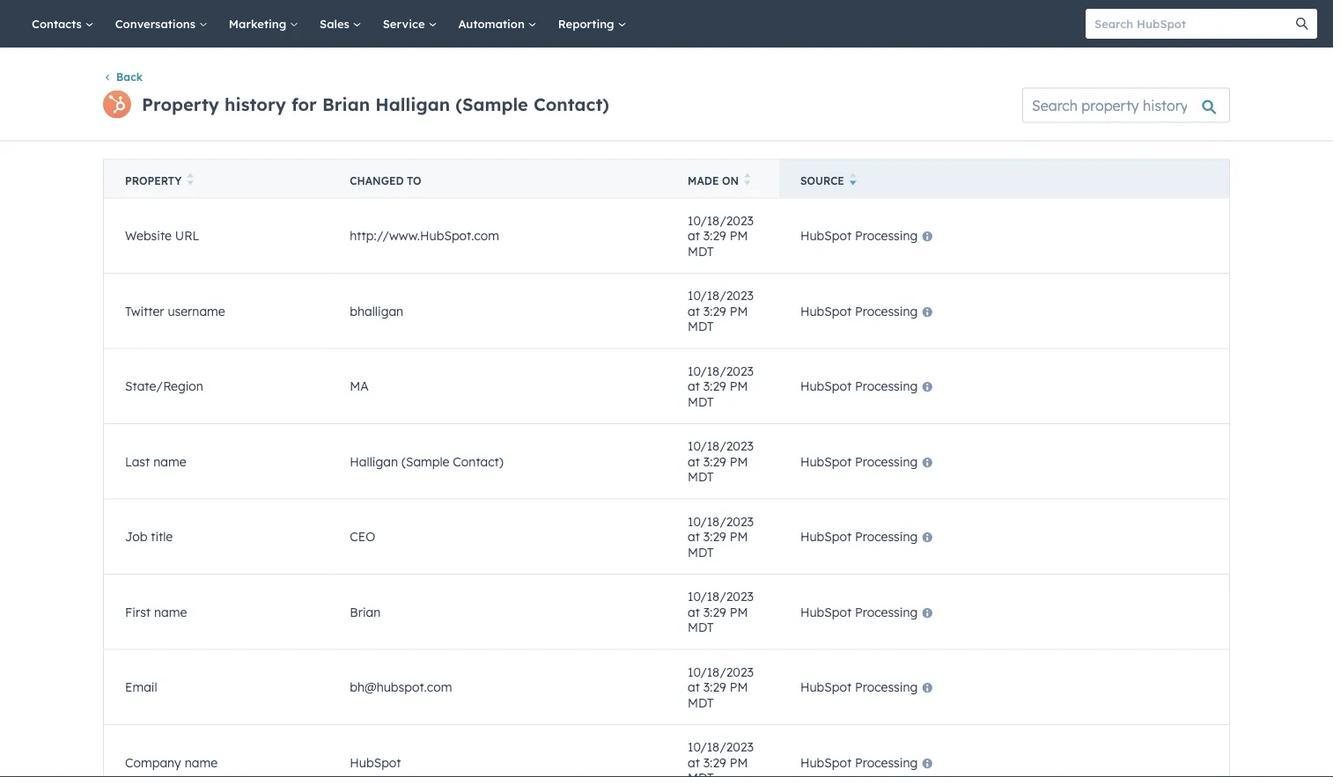 Task type: locate. For each thing, give the bounding box(es) containing it.
press to sort. image
[[744, 173, 751, 185]]

0 vertical spatial (sample
[[456, 93, 528, 115]]

name right last
[[153, 454, 186, 469]]

job title
[[125, 529, 173, 545]]

10/18/2023 for ma
[[688, 363, 754, 379]]

Search HubSpot search field
[[1086, 9, 1302, 39]]

pm
[[730, 228, 748, 243], [730, 303, 748, 319], [730, 379, 748, 394], [730, 454, 748, 469], [730, 529, 748, 545], [730, 605, 748, 620], [730, 680, 748, 695], [730, 755, 748, 771]]

10/18/2023 for bh@hubspot.com
[[688, 665, 754, 680]]

changed
[[350, 174, 404, 187]]

3 hubspot processing from the top
[[801, 379, 918, 394]]

title
[[151, 529, 173, 545]]

10/18/2023 at 3:29 pm mdt for ceo
[[688, 514, 754, 560]]

pm for brian
[[730, 605, 748, 620]]

10/18/2023 at 3:29 pm mdt for ma
[[688, 363, 754, 410]]

2 vertical spatial name
[[185, 755, 218, 771]]

descending sort. press to sort ascending. image
[[850, 173, 857, 185]]

1 horizontal spatial contact)
[[534, 93, 610, 115]]

7 mdt from the top
[[688, 695, 714, 711]]

hubspot processing for halligan (sample contact)
[[801, 454, 918, 469]]

2 processing from the top
[[856, 303, 918, 319]]

hubspot processing
[[801, 228, 918, 243], [801, 303, 918, 319], [801, 379, 918, 394], [801, 454, 918, 469], [801, 529, 918, 545], [801, 605, 918, 620], [801, 680, 918, 695], [801, 755, 918, 771]]

8 10/18/2023 at 3:29 pm mdt from the top
[[688, 740, 754, 778]]

0 vertical spatial name
[[153, 454, 186, 469]]

5 10/18/2023 at 3:29 pm mdt from the top
[[688, 514, 754, 560]]

hubspot processing for ma
[[801, 379, 918, 394]]

(sample inside banner
[[456, 93, 528, 115]]

name right company
[[185, 755, 218, 771]]

website
[[125, 228, 172, 243]]

6 10/18/2023 from the top
[[688, 589, 754, 605]]

3:29
[[704, 228, 727, 243], [704, 303, 727, 319], [704, 379, 727, 394], [704, 454, 727, 469], [704, 529, 727, 545], [704, 605, 727, 620], [704, 680, 727, 695], [704, 755, 727, 771]]

name right first
[[154, 605, 187, 620]]

10/18/2023 at 3:29 pm mdt for halligan (sample contact)
[[688, 439, 754, 485]]

7 processing from the top
[[856, 680, 918, 695]]

property inside banner
[[142, 93, 219, 115]]

press to sort. image
[[187, 173, 194, 185]]

hubspot
[[801, 228, 852, 243], [801, 303, 852, 319], [801, 379, 852, 394], [801, 454, 852, 469], [801, 529, 852, 545], [801, 605, 852, 620], [801, 680, 852, 695], [350, 755, 401, 771], [801, 755, 852, 771]]

2 10/18/2023 from the top
[[688, 288, 754, 303]]

10/18/2023 at 3:29 pm mdt for brian
[[688, 589, 754, 636]]

1 vertical spatial name
[[154, 605, 187, 620]]

first name
[[125, 605, 187, 620]]

4 processing from the top
[[856, 454, 918, 469]]

hubspot for ceo
[[801, 529, 852, 545]]

6 10/18/2023 at 3:29 pm mdt from the top
[[688, 589, 754, 636]]

3 10/18/2023 from the top
[[688, 363, 754, 379]]

company
[[125, 755, 181, 771]]

(sample
[[456, 93, 528, 115], [402, 454, 450, 469]]

contacts link
[[21, 0, 105, 48]]

2 3:29 from the top
[[704, 303, 727, 319]]

10/18/2023 for brian
[[688, 589, 754, 605]]

0 vertical spatial property
[[142, 93, 219, 115]]

0 vertical spatial halligan
[[376, 93, 450, 115]]

hubspot for hubspot
[[801, 755, 852, 771]]

Search property history search field
[[1023, 88, 1231, 123]]

hubspot processing for hubspot
[[801, 755, 918, 771]]

3:29 for bhalligan
[[704, 303, 727, 319]]

8 pm from the top
[[730, 755, 748, 771]]

4 10/18/2023 at 3:29 pm mdt from the top
[[688, 439, 754, 485]]

property down 'back'
[[142, 93, 219, 115]]

source button
[[780, 159, 1230, 198]]

name for company name
[[185, 755, 218, 771]]

7 10/18/2023 at 3:29 pm mdt from the top
[[688, 665, 754, 711]]

10/18/2023 at 3:29 pm mdt for bh@hubspot.com
[[688, 665, 754, 711]]

bhalligan
[[350, 303, 404, 319]]

1 hubspot processing from the top
[[801, 228, 918, 243]]

at for ceo
[[688, 529, 700, 545]]

contacts
[[32, 16, 85, 31]]

halligan
[[376, 93, 450, 115], [350, 454, 398, 469]]

press to sort. element inside property button
[[187, 173, 194, 188]]

company name
[[125, 755, 218, 771]]

0 horizontal spatial (sample
[[402, 454, 450, 469]]

name
[[153, 454, 186, 469], [154, 605, 187, 620], [185, 755, 218, 771]]

pm for bh@hubspot.com
[[730, 680, 748, 695]]

press to sort. element up url
[[187, 173, 194, 188]]

8 mdt from the top
[[688, 771, 714, 778]]

6 processing from the top
[[856, 605, 918, 620]]

4 10/18/2023 from the top
[[688, 439, 754, 454]]

7 at from the top
[[688, 680, 700, 695]]

conversations link
[[105, 0, 218, 48]]

3 processing from the top
[[856, 379, 918, 394]]

6 mdt from the top
[[688, 620, 714, 636]]

3 mdt from the top
[[688, 394, 714, 410]]

0 vertical spatial brian
[[322, 93, 370, 115]]

1 horizontal spatial (sample
[[456, 93, 528, 115]]

5 3:29 from the top
[[704, 529, 727, 545]]

search image
[[1297, 18, 1309, 30]]

4 3:29 from the top
[[704, 454, 727, 469]]

7 10/18/2023 from the top
[[688, 665, 754, 680]]

1 3:29 from the top
[[704, 228, 727, 243]]

7 3:29 from the top
[[704, 680, 727, 695]]

at for bhalligan
[[688, 303, 700, 319]]

3:29 for ma
[[704, 379, 727, 394]]

3 pm from the top
[[730, 379, 748, 394]]

4 hubspot processing from the top
[[801, 454, 918, 469]]

processing for hubspot
[[856, 755, 918, 771]]

halligan (sample contact)
[[350, 454, 504, 469]]

5 mdt from the top
[[688, 545, 714, 560]]

processing for ma
[[856, 379, 918, 394]]

at for ma
[[688, 379, 700, 394]]

sales
[[320, 16, 353, 31]]

back
[[116, 70, 143, 84]]

processing for bh@hubspot.com
[[856, 680, 918, 695]]

twitter username
[[125, 303, 225, 319]]

8 3:29 from the top
[[704, 755, 727, 771]]

email
[[125, 680, 157, 695]]

1 10/18/2023 from the top
[[688, 213, 754, 228]]

5 processing from the top
[[856, 529, 918, 545]]

3:29 for http://www.hubspot.com
[[704, 228, 727, 243]]

processing
[[856, 228, 918, 243], [856, 303, 918, 319], [856, 379, 918, 394], [856, 454, 918, 469], [856, 529, 918, 545], [856, 605, 918, 620], [856, 680, 918, 695], [856, 755, 918, 771]]

6 pm from the top
[[730, 605, 748, 620]]

5 10/18/2023 from the top
[[688, 514, 754, 529]]

4 pm from the top
[[730, 454, 748, 469]]

property for property
[[125, 174, 182, 187]]

3:29 for bh@hubspot.com
[[704, 680, 727, 695]]

name for first name
[[154, 605, 187, 620]]

2 press to sort. element from the left
[[744, 173, 751, 188]]

property inside button
[[125, 174, 182, 187]]

hubspot processing for bh@hubspot.com
[[801, 680, 918, 695]]

1 vertical spatial contact)
[[453, 454, 504, 469]]

website url
[[125, 228, 199, 243]]

3 3:29 from the top
[[704, 379, 727, 394]]

8 at from the top
[[688, 755, 700, 771]]

name for last name
[[153, 454, 186, 469]]

mdt for ma
[[688, 394, 714, 410]]

at
[[688, 228, 700, 243], [688, 303, 700, 319], [688, 379, 700, 394], [688, 454, 700, 469], [688, 529, 700, 545], [688, 605, 700, 620], [688, 680, 700, 695], [688, 755, 700, 771]]

1 vertical spatial (sample
[[402, 454, 450, 469]]

10/18/2023
[[688, 213, 754, 228], [688, 288, 754, 303], [688, 363, 754, 379], [688, 439, 754, 454], [688, 514, 754, 529], [688, 589, 754, 605], [688, 665, 754, 680], [688, 740, 754, 755]]

2 at from the top
[[688, 303, 700, 319]]

10/18/2023 for halligan (sample contact)
[[688, 439, 754, 454]]

6 hubspot processing from the top
[[801, 605, 918, 620]]

reporting link
[[548, 0, 637, 48]]

property
[[142, 93, 219, 115], [125, 174, 182, 187]]

mdt for bhalligan
[[688, 319, 714, 334]]

brian
[[322, 93, 370, 115], [350, 605, 381, 620]]

1 horizontal spatial press to sort. element
[[744, 173, 751, 188]]

processing for halligan (sample contact)
[[856, 454, 918, 469]]

history
[[225, 93, 286, 115]]

press to sort. element
[[187, 173, 194, 188], [744, 173, 751, 188]]

10/18/2023 at 3:29 pm mdt
[[688, 213, 754, 259], [688, 288, 754, 334], [688, 363, 754, 410], [688, 439, 754, 485], [688, 514, 754, 560], [688, 589, 754, 636], [688, 665, 754, 711], [688, 740, 754, 778]]

1 mdt from the top
[[688, 243, 714, 259]]

3 at from the top
[[688, 379, 700, 394]]

3 10/18/2023 at 3:29 pm mdt from the top
[[688, 363, 754, 410]]

halligan inside banner
[[376, 93, 450, 115]]

1 vertical spatial property
[[125, 174, 182, 187]]

2 pm from the top
[[730, 303, 748, 319]]

mdt for bh@hubspot.com
[[688, 695, 714, 711]]

pm for http://www.hubspot.com
[[730, 228, 748, 243]]

descending sort. press to sort ascending. element
[[850, 173, 857, 188]]

conversations
[[115, 16, 199, 31]]

1 processing from the top
[[856, 228, 918, 243]]

hubspot for bh@hubspot.com
[[801, 680, 852, 695]]

1 press to sort. element from the left
[[187, 173, 194, 188]]

brian down "ceo"
[[350, 605, 381, 620]]

service
[[383, 16, 429, 31]]

1 pm from the top
[[730, 228, 748, 243]]

brian right for
[[322, 93, 370, 115]]

press to sort. element right on
[[744, 173, 751, 188]]

http://www.hubspot.com
[[350, 228, 500, 243]]

5 hubspot processing from the top
[[801, 529, 918, 545]]

press to sort. element inside the made on button
[[744, 173, 751, 188]]

5 at from the top
[[688, 529, 700, 545]]

3:29 for ceo
[[704, 529, 727, 545]]

7 pm from the top
[[730, 680, 748, 695]]

1 at from the top
[[688, 228, 700, 243]]

8 10/18/2023 from the top
[[688, 740, 754, 755]]

2 mdt from the top
[[688, 319, 714, 334]]

0 vertical spatial contact)
[[534, 93, 610, 115]]

8 processing from the top
[[856, 755, 918, 771]]

to
[[407, 174, 422, 187]]

4 mdt from the top
[[688, 469, 714, 485]]

mdt for halligan (sample contact)
[[688, 469, 714, 485]]

6 at from the top
[[688, 605, 700, 620]]

8 hubspot processing from the top
[[801, 755, 918, 771]]

1 10/18/2023 at 3:29 pm mdt from the top
[[688, 213, 754, 259]]

10/18/2023 for hubspot
[[688, 740, 754, 755]]

5 pm from the top
[[730, 529, 748, 545]]

2 10/18/2023 at 3:29 pm mdt from the top
[[688, 288, 754, 334]]

mdt
[[688, 243, 714, 259], [688, 319, 714, 334], [688, 394, 714, 410], [688, 469, 714, 485], [688, 545, 714, 560], [688, 620, 714, 636], [688, 695, 714, 711], [688, 771, 714, 778]]

ceo
[[350, 529, 375, 545]]

4 at from the top
[[688, 454, 700, 469]]

state/region
[[125, 379, 203, 394]]

property left press to sort. image
[[125, 174, 182, 187]]

contact)
[[534, 93, 610, 115], [453, 454, 504, 469]]

halligan up "ceo"
[[350, 454, 398, 469]]

7 hubspot processing from the top
[[801, 680, 918, 695]]

pm for bhalligan
[[730, 303, 748, 319]]

pm for ceo
[[730, 529, 748, 545]]

mdt for brian
[[688, 620, 714, 636]]

2 hubspot processing from the top
[[801, 303, 918, 319]]

halligan up to
[[376, 93, 450, 115]]

6 3:29 from the top
[[704, 605, 727, 620]]

property history for brian halligan (sample contact)
[[142, 93, 610, 115]]

0 horizontal spatial press to sort. element
[[187, 173, 194, 188]]



Task type: describe. For each thing, give the bounding box(es) containing it.
reporting
[[558, 16, 618, 31]]

at for http://www.hubspot.com
[[688, 228, 700, 243]]

hubspot for halligan (sample contact)
[[801, 454, 852, 469]]

10/18/2023 for ceo
[[688, 514, 754, 529]]

at for brian
[[688, 605, 700, 620]]

1 vertical spatial halligan
[[350, 454, 398, 469]]

10/18/2023 for http://www.hubspot.com
[[688, 213, 754, 228]]

3:29 for brian
[[704, 605, 727, 620]]

property for property history for brian halligan (sample contact)
[[142, 93, 219, 115]]

contact) inside banner
[[534, 93, 610, 115]]

changed to
[[350, 174, 422, 187]]

pm for hubspot
[[730, 755, 748, 771]]

url
[[175, 228, 199, 243]]

last name
[[125, 454, 186, 469]]

at for hubspot
[[688, 755, 700, 771]]

0 horizontal spatial contact)
[[453, 454, 504, 469]]

pm for halligan (sample contact)
[[730, 454, 748, 469]]

press to sort. element for property
[[187, 173, 194, 188]]

bh@hubspot.com
[[350, 680, 452, 695]]

at for bh@hubspot.com
[[688, 680, 700, 695]]

property history for brian halligan (sample contact) banner
[[103, 82, 1231, 123]]

ma
[[350, 379, 369, 394]]

for
[[292, 93, 317, 115]]

pm for ma
[[730, 379, 748, 394]]

automation
[[459, 16, 528, 31]]

hubspot processing for http://www.hubspot.com
[[801, 228, 918, 243]]

job
[[125, 529, 147, 545]]

processing for brian
[[856, 605, 918, 620]]

hubspot for bhalligan
[[801, 303, 852, 319]]

hubspot for brian
[[801, 605, 852, 620]]

source
[[801, 174, 845, 187]]

automation link
[[448, 0, 548, 48]]

mdt for ceo
[[688, 545, 714, 560]]

brian inside banner
[[322, 93, 370, 115]]

hubspot processing for ceo
[[801, 529, 918, 545]]

hubspot processing for bhalligan
[[801, 303, 918, 319]]

hubspot for http://www.hubspot.com
[[801, 228, 852, 243]]

made on
[[688, 174, 739, 187]]

sales link
[[309, 0, 372, 48]]

last
[[125, 454, 150, 469]]

search button
[[1288, 9, 1318, 39]]

3:29 for halligan (sample contact)
[[704, 454, 727, 469]]

1 vertical spatial brian
[[350, 605, 381, 620]]

back link
[[103, 70, 143, 84]]

mdt for http://www.hubspot.com
[[688, 243, 714, 259]]

10/18/2023 for bhalligan
[[688, 288, 754, 303]]

10/18/2023 at 3:29 pm mdt for http://www.hubspot.com
[[688, 213, 754, 259]]

service link
[[372, 0, 448, 48]]

made
[[688, 174, 719, 187]]

processing for ceo
[[856, 529, 918, 545]]

10/18/2023 at 3:29 pm mdt for bhalligan
[[688, 288, 754, 334]]

first
[[125, 605, 151, 620]]

3:29 for hubspot
[[704, 755, 727, 771]]

hubspot processing for brian
[[801, 605, 918, 620]]

username
[[168, 303, 225, 319]]

hubspot for ma
[[801, 379, 852, 394]]

twitter
[[125, 303, 164, 319]]

made on button
[[667, 159, 780, 198]]

marketing link
[[218, 0, 309, 48]]

on
[[722, 174, 739, 187]]

property button
[[104, 159, 329, 198]]

press to sort. element for made on
[[744, 173, 751, 188]]

10/18/2023 at 3:29 pm mdt for hubspot
[[688, 740, 754, 778]]

marketing
[[229, 16, 290, 31]]

processing for http://www.hubspot.com
[[856, 228, 918, 243]]

processing for bhalligan
[[856, 303, 918, 319]]

at for halligan (sample contact)
[[688, 454, 700, 469]]

mdt for hubspot
[[688, 771, 714, 778]]



Task type: vqa. For each thing, say whether or not it's contained in the screenshot.
'address(es)' in the top left of the page
no



